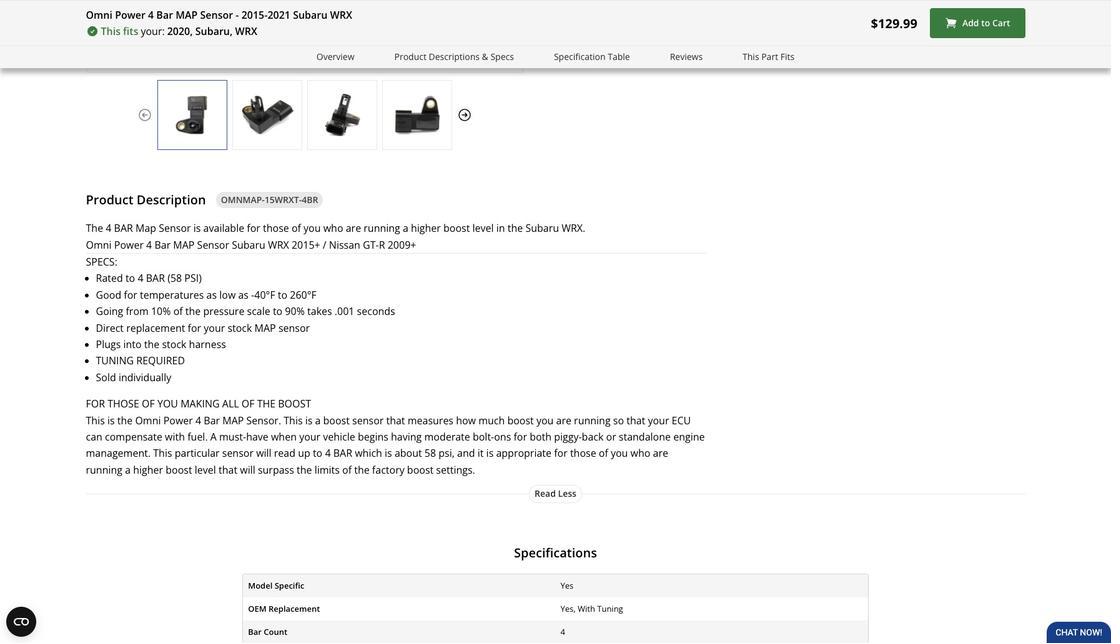 Task type: describe. For each thing, give the bounding box(es) containing it.
bar inside the 4 bar map sensor is available for those of you who are running a higher boost level in the subaru wrx. omni power 4 bar map sensor subaru wrx 2015+ / nissan gt-r 2009+
[[114, 221, 133, 235]]

specs
[[491, 51, 514, 62]]

0 horizontal spatial that
[[219, 463, 238, 477]]

90%
[[285, 304, 305, 318]]

3 omnmap-15wrxt-4br omni power 4 bar map sensor - subaru wrx 2015+ / nissan gt-r 2009+ | map-15wrxt-4br, image from the left
[[308, 93, 376, 137]]

product descriptions & specs
[[395, 51, 514, 62]]

bar up your:
[[156, 8, 173, 22]]

this down boost
[[284, 413, 303, 427]]

website
[[635, 21, 671, 35]]

see
[[962, 5, 979, 18]]

1 omnmap-15wrxt-4br omni power 4 bar map sensor - subaru wrx 2015+ / nissan gt-r 2009+ | map-15wrxt-4br, image from the left
[[158, 93, 227, 137]]

0 horizontal spatial will
[[240, 463, 255, 477]]

measures
[[408, 413, 454, 427]]

this left fits
[[101, 24, 121, 38]]

for up 'appropriate'
[[514, 430, 527, 444]]

4 down yes,
[[561, 626, 565, 637]]

required
[[136, 354, 185, 368]]

wrx.
[[562, 221, 586, 235]]

this part fits
[[743, 51, 795, 62]]

2 vertical spatial sensor
[[197, 238, 229, 252]]

add to cart
[[963, 17, 1011, 29]]

specification table
[[554, 51, 630, 62]]

and inside the 'for those of you making all of the boost this is the omni power 4 bar map sensor. this is a boost sensor that measures how much boost you are running so that your ecu can compensate with fuel. a must-have when your vehicle begins having moderate bolt-ons for both piggy-back or standalone engine management. this particular sensor will read up to 4 bar which is about 58 psi, and it is appropriate for those of you who are running a higher boost level that will surpass the limits of the factory boost settings.'
[[457, 446, 475, 460]]

this left part
[[743, 51, 760, 62]]

so
[[614, 413, 624, 427]]

model specific
[[248, 580, 304, 591]]

fits
[[781, 51, 795, 62]]

with
[[578, 603, 595, 614]]

standalone
[[619, 430, 671, 444]]

ecu
[[672, 413, 691, 427]]

who inside the 4 bar map sensor is available for those of you who are running a higher boost level in the subaru wrx. omni power 4 bar map sensor subaru wrx 2015+ / nissan gt-r 2009+
[[324, 221, 343, 235]]

1 horizontal spatial subaru
[[293, 8, 328, 22]]

your inside the specs: rated to 4 bar (58 psi) good for temperatures as low as -40°f to 260°f going from 10% of the pressure scale to 90% takes .001 seconds direct replacement for your stock map sensor plugs into the stock harness tuning required sold individually
[[204, 321, 225, 335]]

all
[[222, 397, 239, 411]]

bar left count
[[248, 626, 262, 637]]

who inside the 'for those of you making all of the boost this is the omni power 4 bar map sensor. this is a boost sensor that measures how much boost you are running so that your ecu can compensate with fuel. a must-have when your vehicle begins having moderate bolt-ons for both piggy-back or standalone engine management. this particular sensor will read up to 4 bar which is about 58 psi, and it is appropriate for those of you who are running a higher boost level that will surpass the limits of the factory boost settings.'
[[631, 446, 651, 460]]

psi,
[[439, 446, 455, 460]]

1 vertical spatial your
[[648, 413, 670, 427]]

replacement
[[269, 603, 320, 614]]

are inside the 4 bar map sensor is available for those of you who are running a higher boost level in the subaru wrx. omni power 4 bar map sensor subaru wrx 2015+ / nissan gt-r 2009+
[[346, 221, 361, 235]]

seconds
[[357, 304, 395, 318]]

a inside the 4 bar map sensor is available for those of you who are running a higher boost level in the subaru wrx. omni power 4 bar map sensor subaru wrx 2015+ / nissan gt-r 2009+
[[403, 221, 409, 235]]

1 vertical spatial stock
[[162, 337, 187, 351]]

4br
[[302, 193, 318, 205]]

map inside the 4 bar map sensor is available for those of you who are running a higher boost level in the subaru wrx. omni power 4 bar map sensor subaru wrx 2015+ / nissan gt-r 2009+
[[173, 238, 195, 252]]

rated
[[96, 271, 123, 285]]

the
[[86, 221, 103, 235]]

1 of from the left
[[142, 397, 155, 411]]

the down replacement
[[144, 337, 160, 351]]

you
[[157, 397, 178, 411]]

0 vertical spatial -
[[236, 8, 239, 22]]

piggy-
[[554, 430, 582, 444]]

oem
[[248, 603, 267, 614]]

those inside the 4 bar map sensor is available for those of you who are running a higher boost level in the subaru wrx. omni power 4 bar map sensor subaru wrx 2015+ / nissan gt-r 2009+
[[263, 221, 289, 235]]

map inside the specs: rated to 4 bar (58 psi) good for temperatures as low as -40°f to 260°f going from 10% of the pressure scale to 90% takes .001 seconds direct replacement for your stock map sensor plugs into the stock harness tuning required sold individually
[[255, 321, 276, 335]]

particular
[[175, 446, 220, 460]]

takes
[[307, 304, 332, 318]]

replacement
[[126, 321, 185, 335]]

low
[[219, 288, 236, 302]]

moderate
[[425, 430, 470, 444]]

going
[[96, 304, 123, 318]]

this down with
[[153, 446, 172, 460]]

omni inside the 'for those of you making all of the boost this is the omni power 4 bar map sensor. this is a boost sensor that measures how much boost you are running so that your ecu can compensate with fuel. a must-have when your vehicle begins having moderate bolt-ons for both piggy-back or standalone engine management. this particular sensor will read up to 4 bar which is about 58 psi, and it is appropriate for those of you who are running a higher boost level that will surpass the limits of the factory boost settings.'
[[135, 413, 161, 427]]

description
[[137, 191, 206, 208]]

begins
[[358, 430, 389, 444]]

is down those
[[107, 413, 115, 427]]

must-
[[219, 430, 246, 444]]

specific
[[275, 580, 304, 591]]

bar inside the 4 bar map sensor is available for those of you who are running a higher boost level in the subaru wrx. omni power 4 bar map sensor subaru wrx 2015+ / nissan gt-r 2009+
[[155, 238, 171, 252]]

of right the limits
[[342, 463, 352, 477]]

2 horizontal spatial that
[[627, 413, 646, 427]]

sold
[[96, 370, 116, 384]]

the down up
[[297, 463, 312, 477]]

r
[[379, 238, 385, 252]]

direct
[[96, 321, 124, 335]]

specification
[[554, 51, 606, 62]]

sensor inside the specs: rated to 4 bar (58 psi) good for temperatures as low as -40°f to 260°f going from 10% of the pressure scale to 90% takes .001 seconds direct replacement for your stock map sensor plugs into the stock harness tuning required sold individually
[[279, 321, 310, 335]]

is right it
[[487, 446, 494, 460]]

boost down 58
[[407, 463, 434, 477]]

to right rated at the left top
[[126, 271, 135, 285]]

- inside the specs: rated to 4 bar (58 psi) good for temperatures as low as -40°f to 260°f going from 10% of the pressure scale to 90% takes .001 seconds direct replacement for your stock map sensor plugs into the stock harness tuning required sold individually
[[251, 288, 254, 302]]

product description
[[86, 191, 206, 208]]

from
[[126, 304, 149, 318]]

level inside the 4 bar map sensor is available for those of you who are running a higher boost level in the subaru wrx. omni power 4 bar map sensor subaru wrx 2015+ / nissan gt-r 2009+
[[473, 221, 494, 235]]

much
[[479, 413, 505, 427]]

map
[[136, 221, 156, 235]]

.001
[[335, 304, 355, 318]]

you inside the 4 bar map sensor is available for those of you who are running a higher boost level in the subaru wrx. omni power 4 bar map sensor subaru wrx 2015+ / nissan gt-r 2009+
[[304, 221, 321, 235]]

4 inside the specs: rated to 4 bar (58 psi) good for temperatures as low as -40°f to 260°f going from 10% of the pressure scale to 90% takes .001 seconds direct replacement for your stock map sensor plugs into the stock harness tuning required sold individually
[[138, 271, 143, 285]]

0 vertical spatial power
[[115, 8, 146, 22]]

ons
[[494, 430, 511, 444]]

which
[[355, 446, 382, 460]]

manufacturer's
[[561, 21, 632, 35]]

bar inside the 'for those of you making all of the boost this is the omni power 4 bar map sensor. this is a boost sensor that measures how much boost you are running so that your ecu can compensate with fuel. a must-have when your vehicle begins having moderate bolt-ons for both piggy-back or standalone engine management. this particular sensor will read up to 4 bar which is about 58 psi, and it is appropriate for those of you who are running a higher boost level that will surpass the limits of the factory boost settings.'
[[204, 413, 220, 427]]

less
[[558, 488, 577, 500]]

carries
[[789, 5, 821, 18]]

0 vertical spatial wrx
[[330, 8, 352, 22]]

bar count
[[248, 626, 288, 637]]

bar inside the 'for those of you making all of the boost this is the omni power 4 bar map sensor. this is a boost sensor that measures how much boost you are running so that your ecu can compensate with fuel. a must-have when your vehicle begins having moderate bolt-ons for both piggy-back or standalone engine management. this particular sensor will read up to 4 bar which is about 58 psi, and it is appropriate for those of you who are running a higher boost level that will surpass the limits of the factory boost settings.'
[[334, 446, 352, 460]]

having
[[391, 430, 422, 444]]

temperatures
[[140, 288, 204, 302]]

this fits your: 2020, subaru, wrx
[[101, 24, 257, 38]]

10%
[[151, 304, 171, 318]]

subaru,
[[195, 24, 233, 38]]

scale
[[247, 304, 270, 318]]

2009+
[[388, 238, 416, 252]]

this down for on the left bottom of the page
[[86, 413, 105, 427]]

0 horizontal spatial sensor
[[222, 446, 254, 460]]

boost up vehicle
[[323, 413, 350, 427]]

back
[[582, 430, 604, 444]]

pressure
[[203, 304, 245, 318]]

with
[[165, 430, 185, 444]]

bolt-
[[473, 430, 494, 444]]

$129.99
[[871, 15, 918, 32]]

yes, with tuning
[[561, 603, 623, 614]]

2 vertical spatial subaru
[[232, 238, 265, 252]]

part
[[762, 51, 779, 62]]

full
[[832, 5, 846, 18]]

surpass
[[258, 463, 294, 477]]

table
[[608, 51, 630, 62]]

fits
[[123, 24, 138, 38]]

for down 'piggy-' at bottom
[[554, 446, 568, 460]]



Task type: locate. For each thing, give the bounding box(es) containing it.
to
[[982, 17, 991, 29], [126, 271, 135, 285], [278, 288, 288, 302], [273, 304, 283, 318], [313, 446, 323, 460]]

0 vertical spatial sensor
[[279, 321, 310, 335]]

2 horizontal spatial you
[[611, 446, 628, 460]]

sensor down must-
[[222, 446, 254, 460]]

it
[[478, 446, 484, 460]]

0 horizontal spatial your
[[204, 321, 225, 335]]

is right part
[[737, 5, 744, 18]]

omnmap-15wrxt-4br omni power 4 bar map sensor - subaru wrx 2015+ / nissan gt-r 2009+ | map-15wrxt-4br, image
[[158, 93, 227, 137], [233, 93, 302, 137], [308, 93, 376, 137], [383, 93, 451, 137]]

boost up ons
[[508, 413, 534, 427]]

2015+
[[292, 238, 320, 252]]

subaru down 'available' at the top
[[232, 238, 265, 252]]

the down those
[[117, 413, 133, 427]]

sensor down 'available' at the top
[[197, 238, 229, 252]]

sensor up begins
[[352, 413, 384, 427]]

0 vertical spatial higher
[[411, 221, 441, 235]]

go to right image image
[[457, 107, 472, 122]]

bar left map
[[114, 221, 133, 235]]

for
[[86, 397, 105, 411]]

0 horizontal spatial -
[[236, 8, 239, 22]]

reviews link
[[670, 50, 703, 64]]

2 vertical spatial are
[[653, 446, 669, 460]]

psi)
[[185, 271, 202, 285]]

1 vertical spatial you
[[537, 413, 554, 427]]

will
[[256, 446, 272, 460], [240, 463, 255, 477]]

0 horizontal spatial who
[[324, 221, 343, 235]]

40°f
[[254, 288, 275, 302]]

2021
[[268, 8, 291, 22]]

and right new
[[769, 5, 787, 18]]

the down "which"
[[354, 463, 370, 477]]

higher inside the 'for those of you making all of the boost this is the omni power 4 bar map sensor. this is a boost sensor that measures how much boost you are running so that your ecu can compensate with fuel. a must-have when your vehicle begins having moderate bolt-ons for both piggy-back or standalone engine management. this particular sensor will read up to 4 bar which is about 58 psi, and it is appropriate for those of you who are running a higher boost level that will surpass the limits of the factory boost settings.'
[[133, 463, 163, 477]]

(58
[[168, 271, 182, 285]]

or
[[606, 430, 617, 444]]

2 horizontal spatial wrx
[[330, 8, 352, 22]]

omni inside the 4 bar map sensor is available for those of you who are running a higher boost level in the subaru wrx. omni power 4 bar map sensor subaru wrx 2015+ / nissan gt-r 2009+
[[86, 238, 112, 252]]

stock down pressure
[[228, 321, 252, 335]]

power down map
[[114, 238, 144, 252]]

bar inside the specs: rated to 4 bar (58 psi) good for temperatures as low as -40°f to 260°f going from 10% of the pressure scale to 90% takes .001 seconds direct replacement for your stock map sensor plugs into the stock harness tuning required sold individually
[[146, 271, 165, 285]]

those down back
[[570, 446, 597, 460]]

wrx up the overview
[[330, 8, 352, 22]]

1 vertical spatial -
[[251, 288, 254, 302]]

boost inside the 4 bar map sensor is available for those of you who are running a higher boost level in the subaru wrx. omni power 4 bar map sensor subaru wrx 2015+ / nissan gt-r 2009+
[[444, 221, 470, 235]]

1 horizontal spatial will
[[256, 446, 272, 460]]

0 vertical spatial running
[[364, 221, 400, 235]]

you down or
[[611, 446, 628, 460]]

overview link
[[317, 50, 355, 64]]

can
[[86, 430, 102, 444]]

wrx inside the 4 bar map sensor is available for those of you who are running a higher boost level in the subaru wrx. omni power 4 bar map sensor subaru wrx 2015+ / nissan gt-r 2009+
[[268, 238, 289, 252]]

0 horizontal spatial you
[[304, 221, 321, 235]]

and left it
[[457, 446, 475, 460]]

good
[[96, 288, 121, 302]]

engine
[[674, 430, 705, 444]]

to right 40°f
[[278, 288, 288, 302]]

you up 2015+
[[304, 221, 321, 235]]

2 horizontal spatial sensor
[[352, 413, 384, 427]]

count
[[264, 626, 288, 637]]

2 omnmap-15wrxt-4br omni power 4 bar map sensor - subaru wrx 2015+ / nissan gt-r 2009+ | map-15wrxt-4br, image from the left
[[233, 93, 302, 137]]

1 horizontal spatial higher
[[411, 221, 441, 235]]

1 horizontal spatial who
[[631, 446, 651, 460]]

2 vertical spatial you
[[611, 446, 628, 460]]

stock
[[228, 321, 252, 335], [162, 337, 187, 351]]

of right all
[[242, 397, 255, 411]]

those down "omnmap-15wrxt-4br"
[[263, 221, 289, 235]]

2 horizontal spatial your
[[648, 413, 670, 427]]

is down boost
[[305, 413, 313, 427]]

1 vertical spatial bar
[[146, 271, 165, 285]]

0 horizontal spatial wrx
[[235, 24, 257, 38]]

this
[[694, 5, 712, 18], [101, 24, 121, 38], [743, 51, 760, 62], [86, 413, 105, 427], [284, 413, 303, 427], [153, 446, 172, 460]]

for up the from
[[124, 288, 137, 302]]

omni power 4 bar map sensor  - 2015-2021 subaru wrx
[[86, 8, 352, 22]]

oem replacement
[[248, 603, 320, 614]]

1 vertical spatial will
[[240, 463, 255, 477]]

map up 2020,
[[176, 8, 198, 22]]

map up must-
[[223, 413, 244, 427]]

4 right rated at the left top
[[138, 271, 143, 285]]

0 horizontal spatial and
[[457, 446, 475, 460]]

the
[[508, 221, 523, 235], [185, 304, 201, 318], [144, 337, 160, 351], [117, 413, 133, 427], [297, 463, 312, 477], [354, 463, 370, 477]]

2015-
[[242, 8, 268, 22]]

1 horizontal spatial of
[[242, 397, 255, 411]]

the down temperatures on the top left
[[185, 304, 201, 318]]

gt-
[[363, 238, 379, 252]]

bar down map
[[155, 238, 171, 252]]

1 vertical spatial level
[[195, 463, 216, 477]]

this inside this part is new and carries a full manufacturer warranty. see manufacturer's website for additional details.
[[694, 5, 712, 18]]

1 horizontal spatial you
[[537, 413, 554, 427]]

the
[[257, 397, 276, 411]]

of inside the 4 bar map sensor is available for those of you who are running a higher boost level in the subaru wrx. omni power 4 bar map sensor subaru wrx 2015+ / nissan gt-r 2009+
[[292, 221, 301, 235]]

specs:
[[86, 255, 117, 269]]

add
[[963, 17, 980, 29]]

map inside the 'for those of you making all of the boost this is the omni power 4 bar map sensor. this is a boost sensor that measures how much boost you are running so that your ecu can compensate with fuel. a must-have when your vehicle begins having moderate bolt-ons for both piggy-back or standalone engine management. this particular sensor will read up to 4 bar which is about 58 psi, and it is appropriate for those of you who are running a higher boost level that will surpass the limits of the factory boost settings.'
[[223, 413, 244, 427]]

2 vertical spatial omni
[[135, 413, 161, 427]]

your up harness
[[204, 321, 225, 335]]

0 vertical spatial those
[[263, 221, 289, 235]]

0 vertical spatial who
[[324, 221, 343, 235]]

details.
[[738, 21, 772, 35]]

1 vertical spatial omni
[[86, 238, 112, 252]]

0 horizontal spatial running
[[86, 463, 122, 477]]

stock up required
[[162, 337, 187, 351]]

that down must-
[[219, 463, 238, 477]]

2 vertical spatial power
[[164, 413, 193, 427]]

4 omnmap-15wrxt-4br omni power 4 bar map sensor - subaru wrx 2015+ / nissan gt-r 2009+ | map-15wrxt-4br, image from the left
[[383, 93, 451, 137]]

fuel.
[[188, 430, 208, 444]]

1 vertical spatial product
[[86, 191, 133, 208]]

for up harness
[[188, 321, 201, 335]]

1 horizontal spatial that
[[386, 413, 405, 427]]

0 vertical spatial bar
[[114, 221, 133, 235]]

is inside the 4 bar map sensor is available for those of you who are running a higher boost level in the subaru wrx. omni power 4 bar map sensor subaru wrx 2015+ / nissan gt-r 2009+
[[194, 221, 201, 235]]

part
[[715, 5, 734, 18]]

0 vertical spatial omni
[[86, 8, 112, 22]]

and
[[769, 5, 787, 18], [457, 446, 475, 460]]

2 horizontal spatial are
[[653, 446, 669, 460]]

4 right the the
[[106, 221, 111, 235]]

both
[[530, 430, 552, 444]]

4
[[148, 8, 154, 22], [106, 221, 111, 235], [146, 238, 152, 252], [138, 271, 143, 285], [196, 413, 201, 427], [325, 446, 331, 460], [561, 626, 565, 637]]

0 vertical spatial subaru
[[293, 8, 328, 22]]

1 vertical spatial running
[[574, 413, 611, 427]]

as left low
[[207, 288, 217, 302]]

wrx down 2015-
[[235, 24, 257, 38]]

in
[[497, 221, 505, 235]]

of up 2015+
[[292, 221, 301, 235]]

1 horizontal spatial sensor
[[279, 321, 310, 335]]

bar up a
[[204, 413, 220, 427]]

1 horizontal spatial and
[[769, 5, 787, 18]]

&
[[482, 51, 489, 62]]

2 vertical spatial your
[[299, 430, 321, 444]]

read
[[535, 488, 556, 500]]

bar left (58
[[146, 271, 165, 285]]

map up (58
[[173, 238, 195, 252]]

0 horizontal spatial level
[[195, 463, 216, 477]]

higher up '2009+'
[[411, 221, 441, 235]]

how
[[456, 413, 476, 427]]

1 horizontal spatial stock
[[228, 321, 252, 335]]

nissan
[[329, 238, 361, 252]]

1 vertical spatial are
[[556, 413, 572, 427]]

4 up the limits
[[325, 446, 331, 460]]

the inside the 4 bar map sensor is available for those of you who are running a higher boost level in the subaru wrx. omni power 4 bar map sensor subaru wrx 2015+ / nissan gt-r 2009+
[[508, 221, 523, 235]]

higher inside the 4 bar map sensor is available for those of you who are running a higher boost level in the subaru wrx. omni power 4 bar map sensor subaru wrx 2015+ / nissan gt-r 2009+
[[411, 221, 441, 235]]

for right website
[[673, 21, 687, 35]]

1 horizontal spatial are
[[556, 413, 572, 427]]

bar down vehicle
[[334, 446, 352, 460]]

1 horizontal spatial -
[[251, 288, 254, 302]]

to right 'add'
[[982, 17, 991, 29]]

0 horizontal spatial of
[[142, 397, 155, 411]]

0 vertical spatial your
[[204, 321, 225, 335]]

0 horizontal spatial are
[[346, 221, 361, 235]]

0 vertical spatial will
[[256, 446, 272, 460]]

harness
[[189, 337, 226, 351]]

will left surpass
[[240, 463, 255, 477]]

is left 'available' at the top
[[194, 221, 201, 235]]

1 vertical spatial subaru
[[526, 221, 559, 235]]

your up standalone
[[648, 413, 670, 427]]

0 vertical spatial product
[[395, 51, 427, 62]]

1 vertical spatial who
[[631, 446, 651, 460]]

to inside add to cart button
[[982, 17, 991, 29]]

4 down map
[[146, 238, 152, 252]]

those
[[108, 397, 139, 411]]

overview
[[317, 51, 355, 62]]

plugs
[[96, 337, 121, 351]]

0 horizontal spatial stock
[[162, 337, 187, 351]]

this up additional
[[694, 5, 712, 18]]

of left the you
[[142, 397, 155, 411]]

level down particular
[[195, 463, 216, 477]]

running down management.
[[86, 463, 122, 477]]

4 up fuel.
[[196, 413, 201, 427]]

1 as from the left
[[207, 288, 217, 302]]

1 horizontal spatial as
[[238, 288, 249, 302]]

that right so
[[627, 413, 646, 427]]

of
[[142, 397, 155, 411], [242, 397, 255, 411]]

will down "have"
[[256, 446, 272, 460]]

product inside 'link'
[[395, 51, 427, 62]]

1 horizontal spatial wrx
[[268, 238, 289, 252]]

bar
[[156, 8, 173, 22], [155, 238, 171, 252], [204, 413, 220, 427], [248, 626, 262, 637]]

individually
[[119, 370, 171, 384]]

to right up
[[313, 446, 323, 460]]

cart
[[993, 17, 1011, 29]]

2 horizontal spatial subaru
[[526, 221, 559, 235]]

1 vertical spatial and
[[457, 446, 475, 460]]

boost down particular
[[166, 463, 192, 477]]

1 horizontal spatial those
[[570, 446, 597, 460]]

to inside the 'for those of you making all of the boost this is the omni power 4 bar map sensor. this is a boost sensor that measures how much boost you are running so that your ecu can compensate with fuel. a must-have when your vehicle begins having moderate bolt-ons for both piggy-back or standalone engine management. this particular sensor will read up to 4 bar which is about 58 psi, and it is appropriate for those of you who are running a higher boost level that will surpass the limits of the factory boost settings.'
[[313, 446, 323, 460]]

260°f
[[290, 288, 317, 302]]

4 up your:
[[148, 8, 154, 22]]

for inside the 4 bar map sensor is available for those of you who are running a higher boost level in the subaru wrx. omni power 4 bar map sensor subaru wrx 2015+ / nissan gt-r 2009+
[[247, 221, 261, 235]]

of inside the specs: rated to 4 bar (58 psi) good for temperatures as low as -40°f to 260°f going from 10% of the pressure scale to 90% takes .001 seconds direct replacement for your stock map sensor plugs into the stock harness tuning required sold individually
[[173, 304, 183, 318]]

this part is new and carries a full manufacturer warranty. see manufacturer's website for additional details.
[[561, 5, 979, 35]]

product for product descriptions & specs
[[395, 51, 427, 62]]

level inside the 'for those of you making all of the boost this is the omni power 4 bar map sensor. this is a boost sensor that measures how much boost you are running so that your ecu can compensate with fuel. a must-have when your vehicle begins having moderate bolt-ons for both piggy-back or standalone engine management. this particular sensor will read up to 4 bar which is about 58 psi, and it is appropriate for those of you who are running a higher boost level that will surpass the limits of the factory boost settings.'
[[195, 463, 216, 477]]

1 horizontal spatial product
[[395, 51, 427, 62]]

map down scale
[[255, 321, 276, 335]]

1 vertical spatial wrx
[[235, 24, 257, 38]]

power
[[115, 8, 146, 22], [114, 238, 144, 252], [164, 413, 193, 427]]

1 vertical spatial those
[[570, 446, 597, 460]]

read
[[274, 446, 296, 460]]

level left in
[[473, 221, 494, 235]]

of down or
[[599, 446, 609, 460]]

sensor up subaru,
[[200, 8, 233, 22]]

product left descriptions
[[395, 51, 427, 62]]

2 vertical spatial running
[[86, 463, 122, 477]]

are up 'piggy-' at bottom
[[556, 413, 572, 427]]

2 vertical spatial wrx
[[268, 238, 289, 252]]

power inside the 'for those of you making all of the boost this is the omni power 4 bar map sensor. this is a boost sensor that measures how much boost you are running so that your ecu can compensate with fuel. a must-have when your vehicle begins having moderate bolt-ons for both piggy-back or standalone engine management. this particular sensor will read up to 4 bar which is about 58 psi, and it is appropriate for those of you who are running a higher boost level that will surpass the limits of the factory boost settings.'
[[164, 413, 193, 427]]

0 horizontal spatial subaru
[[232, 238, 265, 252]]

0 horizontal spatial higher
[[133, 463, 163, 477]]

1 vertical spatial sensor
[[352, 413, 384, 427]]

tuning
[[96, 354, 134, 368]]

specifications
[[514, 544, 597, 561]]

0 vertical spatial you
[[304, 221, 321, 235]]

0 vertical spatial sensor
[[200, 8, 233, 22]]

for right 'available' at the top
[[247, 221, 261, 235]]

yes
[[561, 580, 574, 591]]

subaru right 2021
[[293, 8, 328, 22]]

power up fits
[[115, 8, 146, 22]]

that
[[386, 413, 405, 427], [627, 413, 646, 427], [219, 463, 238, 477]]

- left 2015-
[[236, 8, 239, 22]]

0 horizontal spatial bar
[[114, 221, 133, 235]]

2 as from the left
[[238, 288, 249, 302]]

2 horizontal spatial running
[[574, 413, 611, 427]]

2 vertical spatial sensor
[[222, 446, 254, 460]]

appropriate
[[496, 446, 552, 460]]

boost
[[278, 397, 311, 411]]

who up /
[[324, 221, 343, 235]]

of right 10% at the left of the page
[[173, 304, 183, 318]]

and inside this part is new and carries a full manufacturer warranty. see manufacturer's website for additional details.
[[769, 5, 787, 18]]

read less
[[535, 488, 577, 500]]

running up back
[[574, 413, 611, 427]]

power inside the 4 bar map sensor is available for those of you who are running a higher boost level in the subaru wrx. omni power 4 bar map sensor subaru wrx 2015+ / nissan gt-r 2009+
[[114, 238, 144, 252]]

up
[[298, 446, 310, 460]]

product up the the
[[86, 191, 133, 208]]

making
[[181, 397, 220, 411]]

0 vertical spatial level
[[473, 221, 494, 235]]

those
[[263, 221, 289, 235], [570, 446, 597, 460]]

1 vertical spatial power
[[114, 238, 144, 252]]

2 of from the left
[[242, 397, 255, 411]]

compensate
[[105, 430, 162, 444]]

1 horizontal spatial level
[[473, 221, 494, 235]]

when
[[271, 430, 297, 444]]

add to cart button
[[930, 8, 1026, 38]]

higher
[[411, 221, 441, 235], [133, 463, 163, 477]]

specification table link
[[554, 50, 630, 64]]

bar
[[114, 221, 133, 235], [146, 271, 165, 285], [334, 446, 352, 460]]

sensor
[[279, 321, 310, 335], [352, 413, 384, 427], [222, 446, 254, 460]]

a inside this part is new and carries a full manufacturer warranty. see manufacturer's website for additional details.
[[823, 5, 829, 18]]

58
[[425, 446, 436, 460]]

sensor down description
[[159, 221, 191, 235]]

to left 90% at left top
[[273, 304, 283, 318]]

0 horizontal spatial as
[[207, 288, 217, 302]]

1 horizontal spatial your
[[299, 430, 321, 444]]

0 vertical spatial are
[[346, 221, 361, 235]]

- up scale
[[251, 288, 254, 302]]

power up with
[[164, 413, 193, 427]]

have
[[246, 430, 269, 444]]

0 vertical spatial stock
[[228, 321, 252, 335]]

is up factory
[[385, 446, 392, 460]]

about
[[395, 446, 422, 460]]

this part fits link
[[743, 50, 795, 64]]

15wrxt-
[[265, 193, 302, 205]]

your up up
[[299, 430, 321, 444]]

that up having at the left bottom
[[386, 413, 405, 427]]

as right low
[[238, 288, 249, 302]]

running inside the 4 bar map sensor is available for those of you who are running a higher boost level in the subaru wrx. omni power 4 bar map sensor subaru wrx 2015+ / nissan gt-r 2009+
[[364, 221, 400, 235]]

1 horizontal spatial running
[[364, 221, 400, 235]]

2020,
[[167, 24, 193, 38]]

wrx left 2015+
[[268, 238, 289, 252]]

those inside the 'for those of you making all of the boost this is the omni power 4 bar map sensor. this is a boost sensor that measures how much boost you are running so that your ecu can compensate with fuel. a must-have when your vehicle begins having moderate bolt-ons for both piggy-back or standalone engine management. this particular sensor will read up to 4 bar which is about 58 psi, and it is appropriate for those of you who are running a higher boost level that will surpass the limits of the factory boost settings.'
[[570, 446, 597, 460]]

higher down management.
[[133, 463, 163, 477]]

is inside this part is new and carries a full manufacturer warranty. see manufacturer's website for additional details.
[[737, 5, 744, 18]]

0 vertical spatial and
[[769, 5, 787, 18]]

2 vertical spatial bar
[[334, 446, 352, 460]]

2 horizontal spatial bar
[[334, 446, 352, 460]]

the right in
[[508, 221, 523, 235]]

for inside this part is new and carries a full manufacturer warranty. see manufacturer's website for additional details.
[[673, 21, 687, 35]]

0 horizontal spatial those
[[263, 221, 289, 235]]

running up r
[[364, 221, 400, 235]]

sensor down 90% at left top
[[279, 321, 310, 335]]

your:
[[141, 24, 165, 38]]

1 horizontal spatial bar
[[146, 271, 165, 285]]

product for product description
[[86, 191, 133, 208]]

open widget image
[[6, 607, 36, 637]]

0 horizontal spatial product
[[86, 191, 133, 208]]

boost left in
[[444, 221, 470, 235]]

1 vertical spatial sensor
[[159, 221, 191, 235]]

1 vertical spatial higher
[[133, 463, 163, 477]]

who down standalone
[[631, 446, 651, 460]]



Task type: vqa. For each thing, say whether or not it's contained in the screenshot.
the rightmost and
yes



